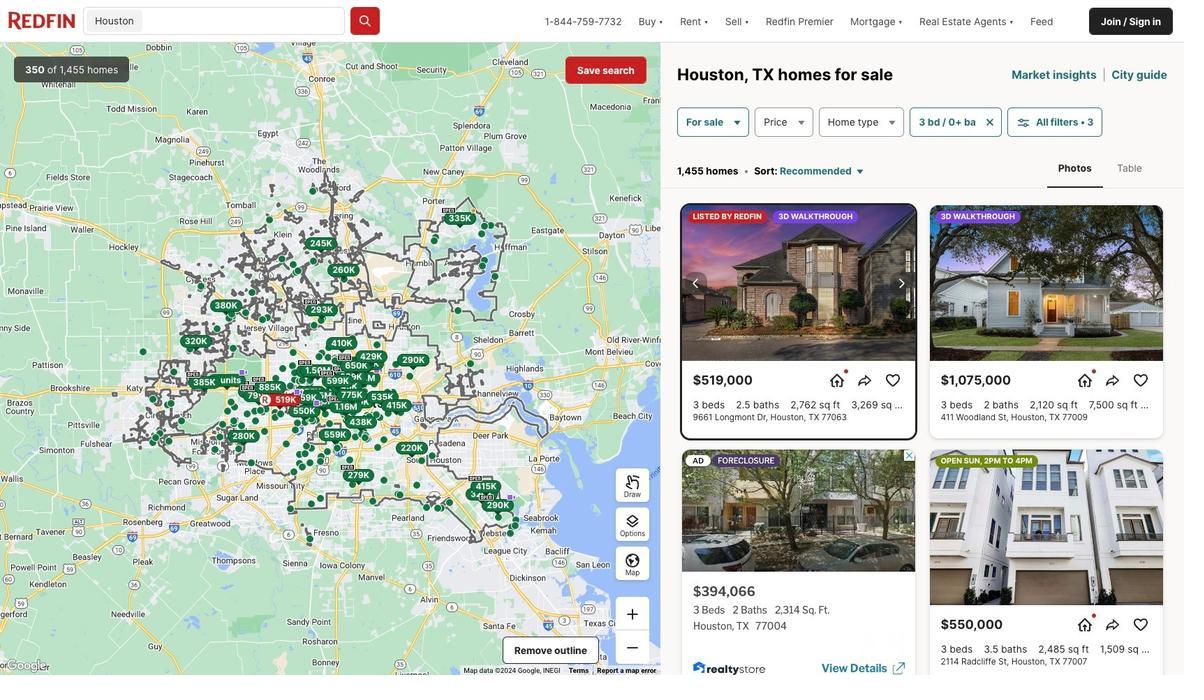 Task type: describe. For each thing, give the bounding box(es) containing it.
1 add home to favorites image from the top
[[1132, 372, 1149, 389]]

add home to favorites checkbox for add home to favorites image's share home icon
[[881, 369, 904, 392]]

ad element
[[682, 450, 915, 675]]

share home image for add home to favorites icon within the option
[[1104, 616, 1121, 633]]

map region
[[0, 43, 661, 675]]

schedule a tour image for add home to favorites image's share home icon
[[828, 372, 845, 389]]

add home to favorites image inside option
[[1132, 616, 1149, 633]]

share home image for add home to favorites image
[[856, 372, 873, 389]]

add home to favorites image
[[884, 372, 901, 389]]



Task type: locate. For each thing, give the bounding box(es) containing it.
schedule a tour image
[[828, 372, 845, 389], [1076, 372, 1093, 389]]

Add home to favorites checkbox
[[1129, 614, 1152, 636]]

add home to favorites checkbox for share home icon related to 1st add home to favorites icon from the top
[[1129, 369, 1152, 392]]

1 schedule a tour image from the left
[[828, 372, 845, 389]]

share home image
[[856, 372, 873, 389], [1104, 372, 1121, 389], [1104, 616, 1121, 633]]

add home to favorites image
[[1132, 372, 1149, 389], [1132, 616, 1149, 633]]

next image
[[893, 275, 909, 292]]

schedule a tour image for share home icon related to 1st add home to favorites icon from the top
[[1076, 372, 1093, 389]]

None search field
[[145, 8, 344, 36]]

previous image
[[687, 275, 704, 292]]

Add home to favorites checkbox
[[881, 369, 904, 392], [1129, 369, 1152, 392]]

2 add home to favorites image from the top
[[1132, 616, 1149, 633]]

toggle search results photos view tab
[[1047, 151, 1103, 185]]

1 add home to favorites checkbox from the left
[[881, 369, 904, 392]]

schedule a tour image
[[1076, 616, 1093, 633]]

toggle search results table view tab
[[1106, 151, 1153, 185]]

2 schedule a tour image from the left
[[1076, 372, 1093, 389]]

advertisement image
[[674, 444, 922, 675]]

1 horizontal spatial add home to favorites checkbox
[[1129, 369, 1152, 392]]

1 horizontal spatial schedule a tour image
[[1076, 372, 1093, 389]]

tab list
[[1033, 148, 1167, 188]]

0 horizontal spatial schedule a tour image
[[828, 372, 845, 389]]

share home image for 1st add home to favorites icon from the top
[[1104, 372, 1121, 389]]

1 vertical spatial add home to favorites image
[[1132, 616, 1149, 633]]

0 horizontal spatial add home to favorites checkbox
[[881, 369, 904, 392]]

2 add home to favorites checkbox from the left
[[1129, 369, 1152, 392]]

google image
[[3, 657, 50, 675]]

submit search image
[[358, 14, 372, 28]]

0 vertical spatial add home to favorites image
[[1132, 372, 1149, 389]]



Task type: vqa. For each thing, say whether or not it's contained in the screenshot.
real
no



